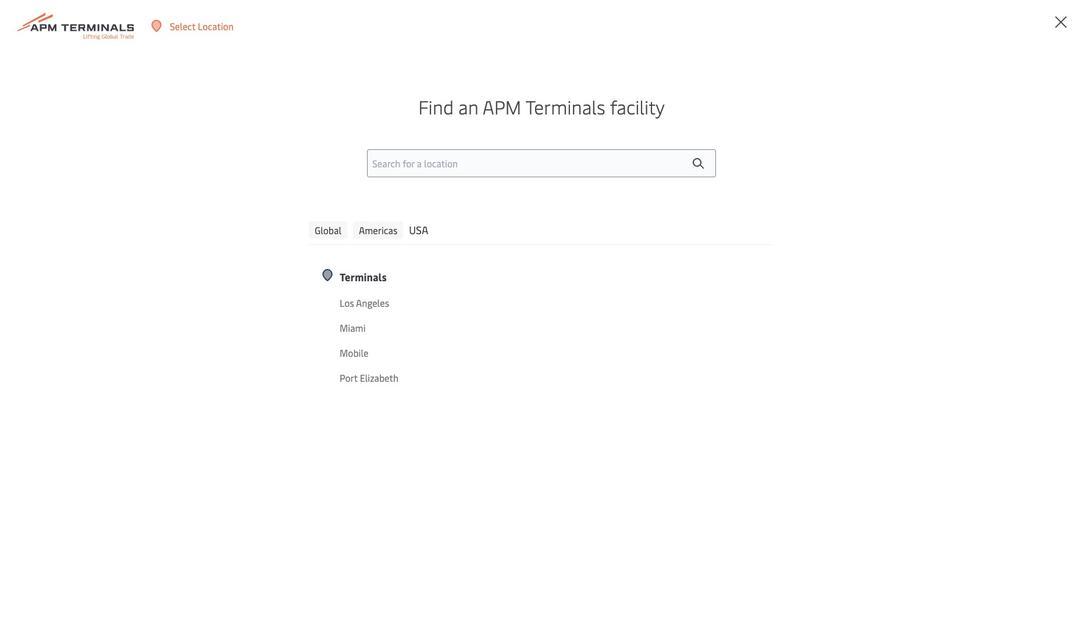 Task type: locate. For each thing, give the bounding box(es) containing it.
a
[[287, 209, 292, 222]]

experience
[[468, 228, 513, 241]]

by down key
[[239, 265, 249, 278]]

standards
[[305, 141, 453, 187]]

be
[[343, 209, 353, 222]]

of down world's
[[393, 228, 402, 241]]

the
[[355, 209, 369, 222], [337, 228, 351, 241], [330, 247, 344, 259], [342, 265, 356, 278]]

the right lift
[[342, 265, 356, 278]]

world's
[[371, 209, 403, 222]]

1 horizontal spatial by
[[252, 228, 262, 241]]

on
[[373, 247, 385, 259]]

los
[[340, 297, 354, 309]]

terminals
[[525, 94, 605, 119], [223, 209, 263, 222], [340, 270, 387, 284]]

will
[[521, 209, 536, 222], [292, 265, 306, 278]]

2040,
[[251, 265, 276, 278]]

0 vertical spatial by
[[252, 228, 262, 241]]

the up lift
[[330, 247, 344, 259]]

account
[[1027, 20, 1061, 33]]

0 horizontal spatial apm
[[201, 209, 221, 222]]

1 vertical spatial standard
[[359, 265, 396, 278]]

lifting
[[201, 141, 297, 187]]

global button
[[309, 222, 347, 239]]

of left responsibility.
[[398, 265, 407, 278]]

1 vertical spatial will
[[292, 265, 306, 278]]

our
[[404, 228, 418, 241], [212, 247, 226, 259], [387, 247, 401, 259]]

apm inside apm terminals is on a pathway to be the world's best terminal company. we will achieve this by constantly lifting the standard of our customers' experience at each of our 64 key locations around the globe. on our decarbonisation journey towards net zero  by 2040, we will also lift the standard of responsibility.
[[201, 209, 221, 222]]

1 horizontal spatial apm
[[483, 94, 521, 119]]

find an apm terminals facility
[[418, 94, 665, 119]]

facility
[[610, 94, 665, 119]]

1 horizontal spatial will
[[521, 209, 536, 222]]

0 vertical spatial will
[[521, 209, 536, 222]]

each
[[526, 228, 546, 241]]

0 horizontal spatial by
[[239, 265, 249, 278]]

our right on
[[387, 247, 401, 259]]

apm right the an
[[483, 94, 521, 119]]

terminal
[[425, 209, 462, 222]]

apm
[[483, 94, 521, 119], [201, 209, 221, 222]]

usa
[[409, 223, 428, 237]]

apm up 'achieve'
[[201, 209, 221, 222]]

1 vertical spatial of
[[201, 247, 210, 259]]

around
[[298, 247, 328, 259]]

responsibility.
[[409, 265, 467, 278]]

of
[[393, 228, 402, 241], [201, 247, 210, 259], [398, 265, 407, 278]]

journey
[[472, 247, 503, 259]]

the down be
[[337, 228, 351, 241]]

usa button
[[409, 222, 428, 239]]

port
[[340, 372, 358, 384]]

at
[[516, 228, 524, 241]]

0 horizontal spatial terminals
[[223, 209, 263, 222]]

key
[[242, 247, 256, 259]]

1 vertical spatial terminals
[[223, 209, 263, 222]]

standard up on
[[354, 228, 391, 241]]

best
[[405, 209, 423, 222]]

1 horizontal spatial terminals
[[340, 270, 387, 284]]

is
[[266, 209, 272, 222]]

standard down on
[[359, 265, 396, 278]]

also
[[309, 265, 326, 278]]

by
[[252, 228, 262, 241], [239, 265, 249, 278]]

/
[[992, 20, 995, 33]]

angeles
[[356, 297, 389, 309]]

Search for a location search field
[[367, 149, 716, 177]]

our left the 64 at the left
[[212, 247, 226, 259]]

2 vertical spatial of
[[398, 265, 407, 278]]

pathway
[[294, 209, 330, 222]]

los angeles
[[340, 297, 389, 309]]

standard
[[354, 228, 391, 241], [359, 265, 396, 278]]

of up net
[[201, 247, 210, 259]]

our down best
[[404, 228, 418, 241]]

1 vertical spatial apm
[[201, 209, 221, 222]]

by right this
[[252, 228, 262, 241]]

0 vertical spatial apm
[[483, 94, 521, 119]]

2 horizontal spatial terminals
[[525, 94, 605, 119]]



Task type: describe. For each thing, give the bounding box(es) containing it.
select location
[[170, 19, 234, 32]]

decarbonisation
[[403, 247, 470, 259]]

login
[[967, 20, 990, 33]]

0 vertical spatial terminals
[[525, 94, 605, 119]]

port elizabeth
[[340, 372, 398, 384]]

login / create account link
[[945, 0, 1061, 52]]

port elizabeth link
[[340, 371, 511, 386]]

towards
[[506, 247, 539, 259]]

0 vertical spatial standard
[[354, 228, 391, 241]]

constantly
[[264, 228, 308, 241]]

americas
[[359, 224, 397, 237]]

we
[[278, 265, 290, 278]]

apm terminals is on a pathway to be the world's best terminal company. we will achieve this by constantly lifting the standard of our customers' experience at each of our 64 key locations around the globe. on our decarbonisation journey towards net zero  by 2040, we will also lift the standard of responsibility.
[[201, 209, 546, 278]]

elizabeth
[[360, 372, 398, 384]]

2 vertical spatial terminals
[[340, 270, 387, 284]]

company.
[[464, 209, 504, 222]]

americas button
[[353, 222, 403, 239]]

miami
[[340, 322, 366, 334]]

to
[[332, 209, 341, 222]]

net
[[201, 265, 215, 278]]

lifting standards
[[201, 141, 453, 187]]

location
[[198, 19, 234, 32]]

2 horizontal spatial our
[[404, 228, 418, 241]]

mobile link
[[340, 346, 511, 361]]

lifting
[[310, 228, 335, 241]]

an
[[458, 94, 478, 119]]

los angeles link
[[340, 296, 511, 311]]

locations
[[258, 247, 296, 259]]

the right be
[[355, 209, 369, 222]]

on
[[274, 209, 285, 222]]

1 horizontal spatial our
[[387, 247, 401, 259]]

1 vertical spatial by
[[239, 265, 249, 278]]

we
[[506, 209, 519, 222]]

customers'
[[420, 228, 466, 241]]

terminals inside apm terminals is on a pathway to be the world's best terminal company. we will achieve this by constantly lifting the standard of our customers' experience at each of our 64 key locations around the globe. on our decarbonisation journey towards net zero  by 2040, we will also lift the standard of responsibility.
[[223, 209, 263, 222]]

global
[[315, 224, 342, 237]]

0 horizontal spatial will
[[292, 265, 306, 278]]

find
[[418, 94, 454, 119]]

mobile
[[340, 347, 368, 359]]

0 horizontal spatial our
[[212, 247, 226, 259]]

select
[[170, 19, 195, 32]]

lift
[[328, 265, 340, 278]]

this
[[234, 228, 250, 241]]

login / create account
[[967, 20, 1061, 33]]

globe.
[[346, 247, 371, 259]]

miami link
[[340, 321, 511, 336]]

64
[[228, 247, 239, 259]]

create
[[998, 20, 1025, 33]]

achieve
[[201, 228, 232, 241]]

0 vertical spatial of
[[393, 228, 402, 241]]



Task type: vqa. For each thing, say whether or not it's contained in the screenshot.
pathway on the left top of page
yes



